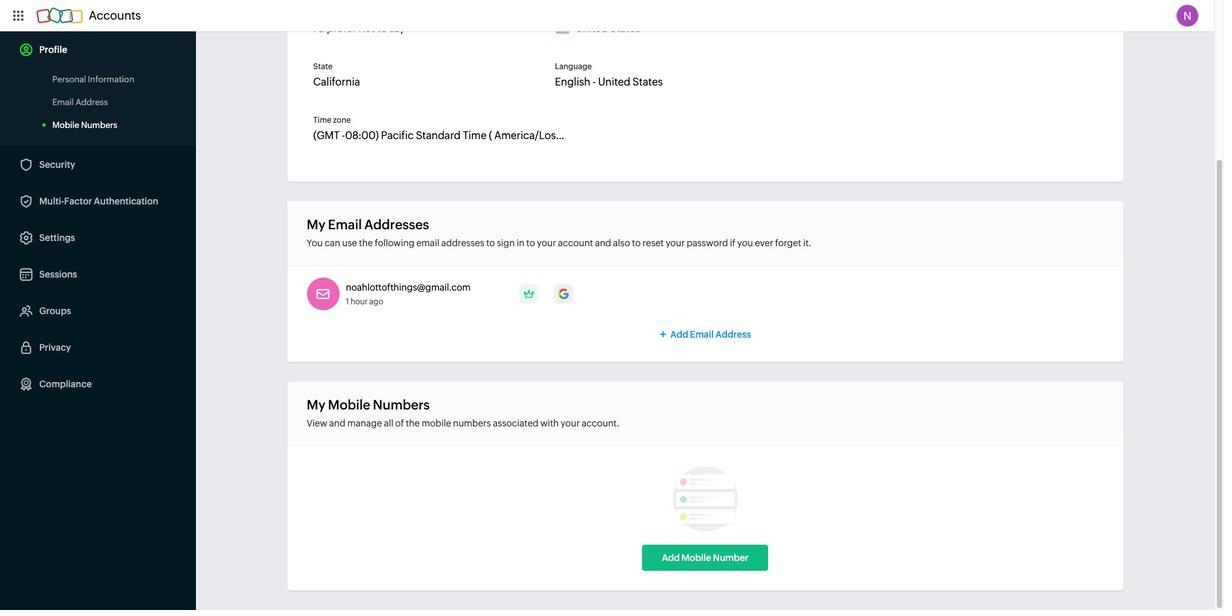 Task type: locate. For each thing, give the bounding box(es) containing it.
compliance
[[39, 379, 92, 389]]

and right view
[[329, 418, 345, 429]]

0 horizontal spatial and
[[329, 418, 345, 429]]

my for my email addresses
[[307, 217, 325, 232]]

1 horizontal spatial your
[[561, 418, 580, 429]]

your right with at the left bottom of the page
[[561, 418, 580, 429]]

authentication
[[94, 196, 158, 206]]

numbers down "email address"
[[81, 120, 117, 130]]

numbers up of
[[373, 397, 430, 412]]

personal
[[52, 74, 86, 84]]

1 horizontal spatial mobile
[[328, 397, 370, 412]]

your right in
[[537, 238, 556, 248]]

0 vertical spatial the
[[359, 238, 373, 248]]

to right in
[[526, 238, 535, 248]]

multi-
[[39, 196, 64, 206]]

1 vertical spatial numbers
[[373, 397, 430, 412]]

0 horizontal spatial the
[[359, 238, 373, 248]]

0 horizontal spatial your
[[537, 238, 556, 248]]

sessions
[[39, 269, 77, 280]]

2 horizontal spatial mobile
[[682, 553, 711, 563]]

and left also
[[595, 238, 611, 248]]

2 horizontal spatial email
[[690, 329, 714, 340]]

ever
[[755, 238, 773, 248]]

1 vertical spatial email
[[328, 217, 362, 232]]

address
[[76, 97, 108, 107], [716, 329, 751, 340]]

your right reset
[[666, 238, 685, 248]]

manage
[[347, 418, 382, 429]]

0 horizontal spatial mobile
[[52, 120, 79, 130]]

and inside the my mobile numbers view and manage all of the mobile numbers associated with your account.
[[329, 418, 345, 429]]

1 vertical spatial mobile
[[328, 397, 370, 412]]

addresses
[[364, 217, 429, 232]]

view
[[307, 418, 327, 429]]

reset
[[643, 238, 664, 248]]

number
[[713, 553, 749, 563]]

to left sign
[[486, 238, 495, 248]]

my inside the my mobile numbers view and manage all of the mobile numbers associated with your account.
[[307, 397, 325, 412]]

add
[[670, 329, 688, 340], [662, 553, 680, 563]]

addresses
[[441, 238, 484, 248]]

1 vertical spatial and
[[329, 418, 345, 429]]

1 vertical spatial my
[[307, 397, 325, 412]]

email
[[52, 97, 74, 107], [328, 217, 362, 232], [690, 329, 714, 340]]

email
[[416, 238, 439, 248]]

2 vertical spatial email
[[690, 329, 714, 340]]

numbers inside the my mobile numbers view and manage all of the mobile numbers associated with your account.
[[373, 397, 430, 412]]

my inside my email addresses you can use the following email addresses to sign in to your account and also to reset your password if you ever forget it.
[[307, 217, 325, 232]]

settings
[[39, 233, 75, 243]]

if
[[730, 238, 736, 248]]

0 horizontal spatial to
[[486, 238, 495, 248]]

to
[[486, 238, 495, 248], [526, 238, 535, 248], [632, 238, 641, 248]]

mobile
[[52, 120, 79, 130], [328, 397, 370, 412], [682, 553, 711, 563]]

0 vertical spatial address
[[76, 97, 108, 107]]

2 my from the top
[[307, 397, 325, 412]]

1 horizontal spatial the
[[406, 418, 420, 429]]

you
[[737, 238, 753, 248]]

mobile inside button
[[682, 553, 711, 563]]

1 horizontal spatial and
[[595, 238, 611, 248]]

to right also
[[632, 238, 641, 248]]

0 vertical spatial email
[[52, 97, 74, 107]]

mobile down "email address"
[[52, 120, 79, 130]]

email inside my email addresses you can use the following email addresses to sign in to your account and also to reset your password if you ever forget it.
[[328, 217, 362, 232]]

add mobile number button
[[642, 545, 768, 571]]

my
[[307, 217, 325, 232], [307, 397, 325, 412]]

0 vertical spatial add
[[670, 329, 688, 340]]

with
[[540, 418, 559, 429]]

information
[[88, 74, 134, 84]]

the right of
[[406, 418, 420, 429]]

2 horizontal spatial to
[[632, 238, 641, 248]]

0 vertical spatial mobile
[[52, 120, 79, 130]]

use
[[342, 238, 357, 248]]

2 vertical spatial mobile
[[682, 553, 711, 563]]

in
[[517, 238, 525, 248]]

1
[[346, 297, 349, 306]]

my up view
[[307, 397, 325, 412]]

mobile up manage at left bottom
[[328, 397, 370, 412]]

add inside button
[[662, 553, 680, 563]]

mobile left number
[[682, 553, 711, 563]]

0 horizontal spatial email
[[52, 97, 74, 107]]

1 vertical spatial the
[[406, 418, 420, 429]]

3 to from the left
[[632, 238, 641, 248]]

numbers
[[81, 120, 117, 130], [373, 397, 430, 412]]

profile
[[39, 44, 67, 55]]

my up the you
[[307, 217, 325, 232]]

0 vertical spatial numbers
[[81, 120, 117, 130]]

0 vertical spatial my
[[307, 217, 325, 232]]

1 to from the left
[[486, 238, 495, 248]]

accounts
[[89, 8, 141, 22]]

0 horizontal spatial address
[[76, 97, 108, 107]]

add for add email address
[[670, 329, 688, 340]]

1 horizontal spatial email
[[328, 217, 362, 232]]

1 horizontal spatial numbers
[[373, 397, 430, 412]]

ago
[[369, 297, 383, 306]]

and
[[595, 238, 611, 248], [329, 418, 345, 429]]

noahlottofthings@gmail.com 1 hour ago
[[346, 282, 471, 306]]

the right use
[[359, 238, 373, 248]]

0 vertical spatial and
[[595, 238, 611, 248]]

the
[[359, 238, 373, 248], [406, 418, 420, 429]]

1 vertical spatial address
[[716, 329, 751, 340]]

your
[[537, 238, 556, 248], [666, 238, 685, 248], [561, 418, 580, 429]]

1 vertical spatial add
[[662, 553, 680, 563]]

mobile inside the my mobile numbers view and manage all of the mobile numbers associated with your account.
[[328, 397, 370, 412]]

1 my from the top
[[307, 217, 325, 232]]

1 horizontal spatial to
[[526, 238, 535, 248]]



Task type: vqa. For each thing, say whether or not it's contained in the screenshot.
'to' inside the use application-specific passwords instead of your account password to access your zoho account from third-party applications
no



Task type: describe. For each thing, give the bounding box(es) containing it.
add mobile number
[[662, 553, 749, 563]]

you
[[307, 238, 323, 248]]

associated
[[493, 418, 539, 429]]

numbers
[[453, 418, 491, 429]]

hour
[[351, 297, 368, 306]]

privacy
[[39, 342, 71, 353]]

of
[[395, 418, 404, 429]]

your inside the my mobile numbers view and manage all of the mobile numbers associated with your account.
[[561, 418, 580, 429]]

add email address
[[670, 329, 751, 340]]

mobile for add
[[682, 553, 711, 563]]

groups
[[39, 306, 71, 316]]

personal information
[[52, 74, 134, 84]]

1 horizontal spatial address
[[716, 329, 751, 340]]

email address
[[52, 97, 108, 107]]

can
[[325, 238, 340, 248]]

forget
[[775, 238, 801, 248]]

email for my
[[328, 217, 362, 232]]

2 horizontal spatial your
[[666, 238, 685, 248]]

0 horizontal spatial numbers
[[81, 120, 117, 130]]

and inside my email addresses you can use the following email addresses to sign in to your account and also to reset your password if you ever forget it.
[[595, 238, 611, 248]]

add for add mobile number
[[662, 553, 680, 563]]

mobile
[[422, 418, 451, 429]]

noahlottofthings@gmail.com
[[346, 282, 471, 293]]

the inside the my mobile numbers view and manage all of the mobile numbers associated with your account.
[[406, 418, 420, 429]]

it.
[[803, 238, 811, 248]]

also
[[613, 238, 630, 248]]

2 to from the left
[[526, 238, 535, 248]]

multi-factor authentication
[[39, 196, 158, 206]]

my email addresses you can use the following email addresses to sign in to your account and also to reset your password if you ever forget it.
[[307, 217, 811, 248]]

account
[[558, 238, 593, 248]]

security
[[39, 159, 75, 170]]

sign
[[497, 238, 515, 248]]

following
[[375, 238, 415, 248]]

my mobile numbers view and manage all of the mobile numbers associated with your account.
[[307, 397, 619, 429]]

primary image
[[519, 284, 539, 304]]

factor
[[64, 196, 92, 206]]

the inside my email addresses you can use the following email addresses to sign in to your account and also to reset your password if you ever forget it.
[[359, 238, 373, 248]]

mobile numbers
[[52, 120, 117, 130]]

mobile for my
[[328, 397, 370, 412]]

all
[[384, 418, 393, 429]]

account.
[[582, 418, 619, 429]]

password
[[687, 238, 728, 248]]

my for my mobile numbers
[[307, 397, 325, 412]]

email for add
[[690, 329, 714, 340]]



